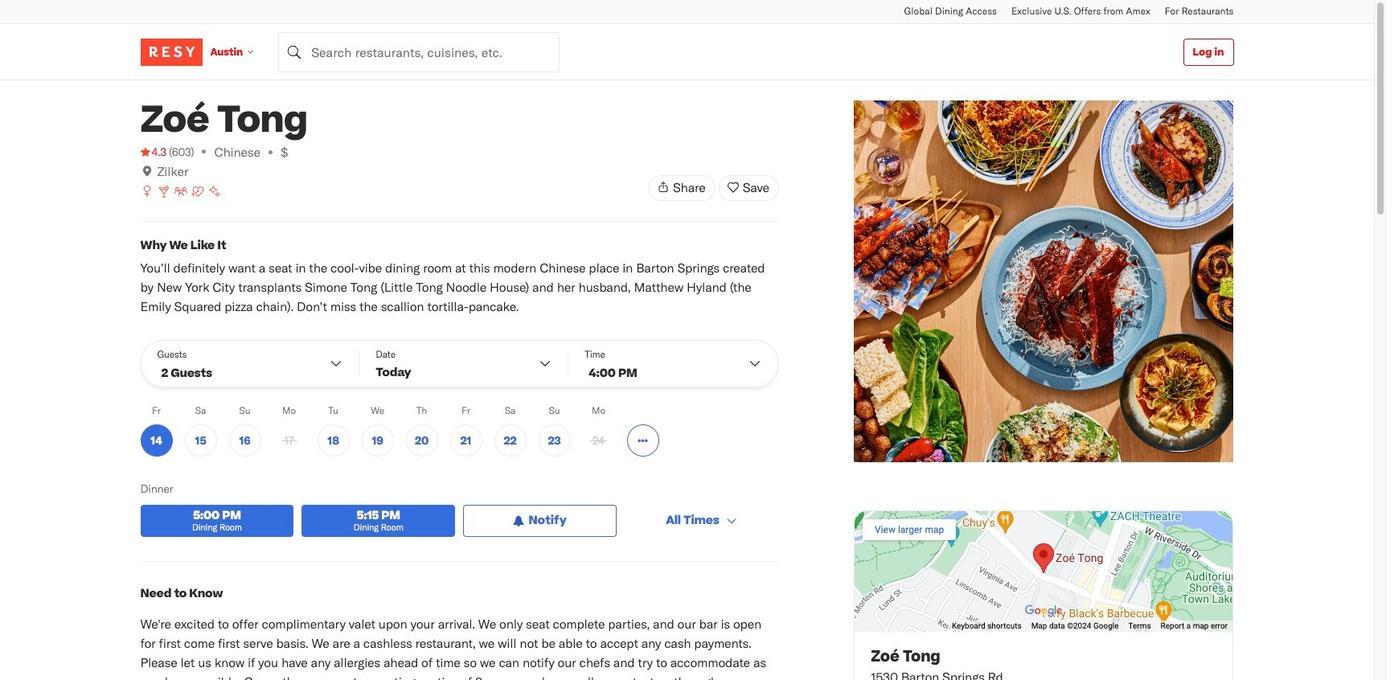 Task type: vqa. For each thing, say whether or not it's contained in the screenshot.
Search restaurants, cuisines, etc. text box
yes



Task type: locate. For each thing, give the bounding box(es) containing it.
Search restaurants, cuisines, etc. text field
[[278, 32, 560, 72]]

None field
[[278, 32, 560, 72]]



Task type: describe. For each thing, give the bounding box(es) containing it.
4.3 out of 5 stars image
[[140, 144, 166, 160]]



